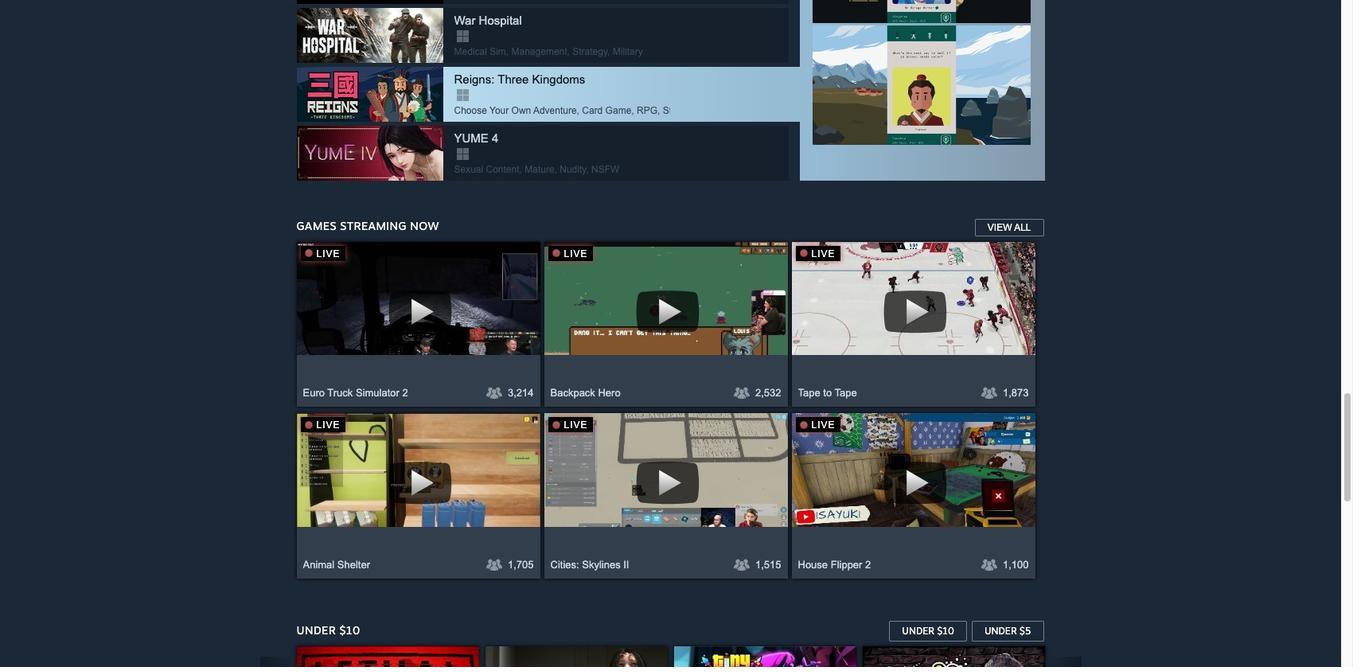 Task type: vqa. For each thing, say whether or not it's contained in the screenshot.
connection
no



Task type: describe. For each thing, give the bounding box(es) containing it.
, left military
[[607, 46, 610, 57]]

war hospital
[[454, 13, 522, 27]]

simulator
[[356, 387, 400, 399]]

kingdoms
[[532, 72, 585, 86]]

backpack
[[550, 387, 595, 399]]

adventure
[[533, 105, 577, 116]]

truck
[[327, 387, 353, 399]]

medical
[[454, 46, 487, 57]]

under for under $10 link
[[902, 625, 935, 637]]

backpack hero
[[550, 387, 621, 399]]

content
[[486, 164, 519, 175]]

, up kingdoms
[[567, 46, 570, 57]]

games streaming now
[[297, 219, 439, 232]]

house
[[798, 559, 828, 571]]

yume 4 image
[[297, 126, 443, 180]]

1 vertical spatial 2
[[865, 559, 871, 571]]

under $5
[[985, 625, 1031, 637]]

house flipper 2
[[798, 559, 871, 571]]

view all
[[988, 222, 1031, 233]]

your
[[490, 105, 509, 116]]

animal
[[303, 559, 335, 571]]

reigns: three kingdoms image
[[297, 67, 443, 122]]

euro truck simulator 2
[[303, 387, 408, 399]]

to
[[823, 387, 832, 399]]

nudity
[[560, 164, 586, 175]]

ii
[[624, 559, 629, 571]]

1 horizontal spatial under $10
[[902, 625, 954, 637]]

own
[[512, 105, 531, 116]]

euro
[[303, 387, 325, 399]]

cities: skylines ii
[[550, 559, 629, 571]]

war
[[454, 13, 476, 27]]

choose your own adventure , card game , rpg , strategy
[[454, 105, 698, 116]]

three
[[498, 72, 529, 86]]

1 vertical spatial strategy
[[663, 105, 698, 116]]

, left the card
[[577, 105, 580, 116]]

card
[[582, 105, 603, 116]]

cities:
[[550, 559, 579, 571]]

war hospital image
[[297, 8, 443, 63]]

live for tape
[[812, 248, 835, 259]]

live for house
[[812, 420, 835, 431]]

under $10 link
[[889, 620, 968, 642]]



Task type: locate. For each thing, give the bounding box(es) containing it.
0 horizontal spatial under $10
[[297, 623, 360, 637]]

live for euro
[[316, 248, 340, 259]]

choose
[[454, 105, 487, 116]]

, left mature
[[519, 164, 522, 175]]

skylines
[[582, 559, 621, 571]]

strategy
[[573, 46, 607, 57], [663, 105, 698, 116]]

military
[[613, 46, 643, 57]]

animal shelter
[[303, 559, 370, 571]]

sexual content , mature , nudity , nsfw
[[454, 164, 620, 175]]

0 horizontal spatial 2
[[402, 387, 408, 399]]

mature
[[525, 164, 555, 175]]

now
[[410, 219, 439, 232]]

, left nudity
[[555, 164, 557, 175]]

1 tape from the left
[[798, 387, 821, 399]]

under $10 up bum simulator image at the right of page
[[902, 625, 954, 637]]

, right game
[[658, 105, 660, 116]]

2
[[402, 387, 408, 399], [865, 559, 871, 571]]

0 horizontal spatial under
[[297, 623, 336, 637]]

tape to tape
[[798, 387, 857, 399]]

0 horizontal spatial $10
[[340, 623, 360, 637]]

reigns: three kingdoms
[[454, 72, 585, 86]]

0 horizontal spatial strategy
[[573, 46, 607, 57]]

hospital
[[479, 13, 522, 27]]

live
[[316, 248, 340, 259], [564, 248, 588, 259], [812, 248, 835, 259], [316, 420, 340, 431], [564, 420, 588, 431], [812, 420, 835, 431]]

under for under $5 link
[[985, 625, 1017, 637]]

view all link
[[974, 218, 1045, 237]]

$10 up bum simulator image at the right of page
[[937, 625, 954, 637]]

live for animal
[[316, 420, 340, 431]]

0 vertical spatial 2
[[402, 387, 408, 399]]

flipper
[[831, 559, 862, 571]]

, left rpg
[[632, 105, 634, 116]]

under $10 up lethal company image
[[297, 623, 360, 637]]

nsfw
[[592, 164, 620, 175]]

1 horizontal spatial $10
[[937, 625, 954, 637]]

tape left to
[[798, 387, 821, 399]]

live for cities:
[[564, 420, 588, 431]]

under $10
[[297, 623, 360, 637], [902, 625, 954, 637]]

streaming
[[340, 219, 407, 232]]

yume 4
[[454, 131, 499, 145]]

under $5 link
[[971, 620, 1045, 642]]

game
[[605, 105, 632, 116]]

$10
[[340, 623, 360, 637], [937, 625, 954, 637]]

all
[[1014, 222, 1031, 233]]

, up three at the top left of page
[[506, 46, 509, 57]]

live for backpack
[[564, 248, 588, 259]]

1 horizontal spatial 2
[[865, 559, 871, 571]]

,
[[506, 46, 509, 57], [567, 46, 570, 57], [607, 46, 610, 57], [577, 105, 580, 116], [632, 105, 634, 116], [658, 105, 660, 116], [519, 164, 522, 175], [555, 164, 557, 175], [586, 164, 589, 175]]

momodora: moonlit farewell image
[[297, 0, 443, 4]]

under up bum simulator image at the right of page
[[902, 625, 935, 637]]

tape
[[798, 387, 821, 399], [835, 387, 857, 399]]

reigns:
[[454, 72, 495, 86]]

$10 up lethal company image
[[340, 623, 360, 637]]

2 horizontal spatial under
[[985, 625, 1017, 637]]

tiny rogues image
[[674, 646, 856, 667]]

yume
[[454, 131, 489, 145]]

, left nsfw
[[586, 164, 589, 175]]

under left the $5
[[985, 625, 1017, 637]]

1 horizontal spatial under
[[902, 625, 935, 637]]

strategy right rpg
[[663, 105, 698, 116]]

1 horizontal spatial tape
[[835, 387, 857, 399]]

view
[[988, 222, 1012, 233]]

supernormal image
[[485, 646, 668, 667]]

0 horizontal spatial tape
[[798, 387, 821, 399]]

1 horizontal spatial strategy
[[663, 105, 698, 116]]

0 vertical spatial strategy
[[573, 46, 607, 57]]

2 right simulator
[[402, 387, 408, 399]]

sexual
[[454, 164, 483, 175]]

2 right flipper
[[865, 559, 871, 571]]

4
[[492, 131, 499, 145]]

strategy left military
[[573, 46, 607, 57]]

games
[[297, 219, 337, 232]]

hero
[[598, 387, 621, 399]]

medical sim , management , strategy , military
[[454, 46, 643, 57]]

2 tape from the left
[[835, 387, 857, 399]]

lethal company image
[[297, 646, 479, 667]]

rpg
[[637, 105, 658, 116]]

bum simulator image
[[863, 646, 1045, 667]]

$5
[[1020, 625, 1031, 637]]

tape right to
[[835, 387, 857, 399]]

management
[[511, 46, 567, 57]]

under
[[297, 623, 336, 637], [902, 625, 935, 637], [985, 625, 1017, 637]]

sim
[[490, 46, 506, 57]]

shelter
[[337, 559, 370, 571]]

under down animal
[[297, 623, 336, 637]]



